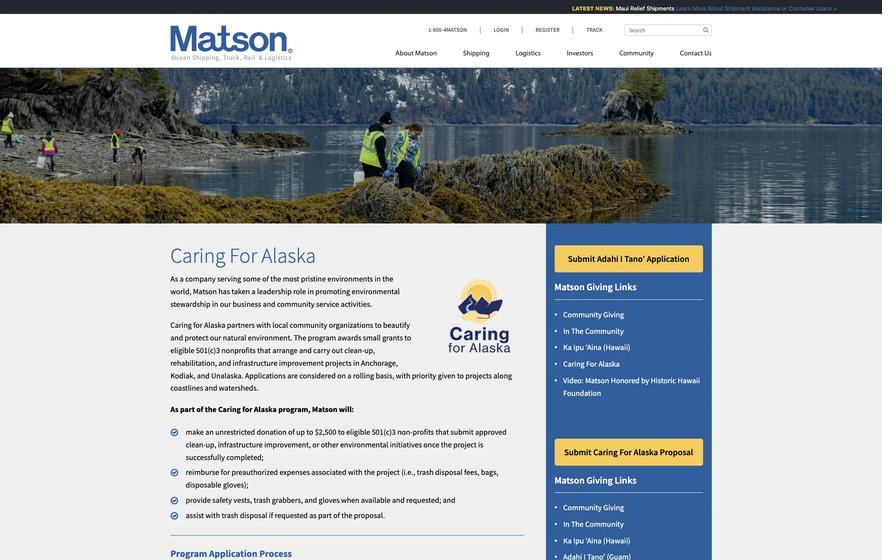 Task type: describe. For each thing, give the bounding box(es) containing it.
0 vertical spatial projects
[[325, 358, 352, 368]]

up
[[296, 427, 305, 437]]

community link
[[607, 46, 667, 64]]

in the community for adahi
[[564, 326, 624, 336]]

submit for submit adahi i tano' application
[[568, 254, 596, 264]]

in the community link for caring
[[564, 519, 624, 529]]

and left "protect"
[[171, 333, 183, 343]]

800-
[[433, 26, 444, 34]]

make
[[186, 427, 204, 437]]

improvement,
[[264, 440, 311, 450]]

submit caring for alaska proposal link
[[555, 439, 703, 466]]

requested
[[275, 510, 308, 521]]

vests,
[[234, 495, 252, 505]]

basis,
[[376, 371, 395, 381]]

that inside make an unrestricted donation of up to $2,500 to eligible 501(c)3 non-profits that submit approved clean-up, infrastructure improvement, or other environmental initiatives once the project is successfully completed;
[[436, 427, 449, 437]]

out
[[332, 345, 343, 356]]

disposable
[[186, 480, 222, 490]]

improvement
[[279, 358, 324, 368]]

organizations
[[329, 320, 373, 330]]

project inside make an unrestricted donation of up to $2,500 to eligible 501(c)3 non-profits that submit approved clean-up, infrastructure improvement, or other environmental initiatives once the project is successfully completed;
[[454, 440, 477, 450]]

submit
[[451, 427, 474, 437]]

given
[[438, 371, 456, 381]]

stewardship
[[171, 299, 211, 309]]

watersheds.
[[219, 383, 259, 393]]

i
[[621, 254, 623, 264]]

video: matson honored by historic hawaii foundation link
[[564, 376, 701, 398]]

on
[[338, 371, 346, 381]]

preauthorized
[[232, 467, 278, 478]]

community giving link for adahi
[[564, 310, 624, 320]]

application inside submit adahi i tano' application link
[[647, 254, 690, 264]]

program application process
[[171, 548, 292, 560]]

associated
[[312, 467, 347, 478]]

tano'
[[625, 254, 645, 264]]

1-
[[429, 26, 433, 34]]

shipping
[[463, 50, 490, 57]]

honored
[[611, 376, 640, 386]]

along
[[494, 371, 512, 381]]

has
[[219, 286, 230, 296]]

learn
[[671, 5, 686, 12]]

in for submit caring for alaska proposal
[[564, 519, 570, 529]]

environment.
[[248, 333, 292, 343]]

to right given
[[457, 371, 464, 381]]

priority
[[412, 371, 437, 381]]

and up as
[[305, 495, 317, 505]]

0 horizontal spatial application
[[209, 548, 258, 560]]

register link
[[522, 26, 573, 34]]

ka ipu 'aina (hawaii) for caring
[[564, 536, 631, 546]]

arrange
[[272, 345, 298, 356]]

applications
[[245, 371, 286, 381]]

contact
[[681, 50, 703, 57]]

as part of the caring for alaska program, matson will:
[[171, 405, 354, 415]]

video:
[[564, 376, 584, 386]]

1 vertical spatial part
[[318, 510, 332, 521]]

activities.
[[341, 299, 372, 309]]

and right requested;
[[443, 495, 456, 505]]

or inside make an unrestricted donation of up to $2,500 to eligible 501(c)3 non-profits that submit approved clean-up, infrastructure improvement, or other environmental initiatives once the project is successfully completed;
[[313, 440, 320, 450]]

1 vertical spatial trash
[[254, 495, 271, 505]]

1 horizontal spatial about
[[703, 5, 719, 12]]

is
[[479, 440, 484, 450]]

track link
[[573, 26, 603, 34]]

of inside as a company serving some of the most pristine environments in the world, matson has taken a leadership role in promoting environmental stewardship in our business and community service activities.
[[262, 274, 269, 284]]

'aina for caring
[[586, 536, 602, 546]]

caring for alaska link
[[564, 359, 620, 369]]

0 vertical spatial part
[[180, 405, 195, 415]]

2 horizontal spatial for
[[243, 405, 253, 415]]

role
[[293, 286, 306, 296]]

to right $2,500
[[338, 427, 345, 437]]

environments
[[328, 274, 373, 284]]

with inside "reimburse for preauthorized expenses associated with the project (i.e., trash disposal fees, bags, disposable gloves);"
[[348, 467, 363, 478]]

to right grants
[[405, 333, 412, 343]]

proposal.
[[354, 510, 385, 521]]

community volunteers wearing bright yellow caring for alaska vests clean up the waterways using grabbers and buckets. image
[[0, 54, 883, 224]]

search image
[[704, 27, 709, 33]]

ka ipu 'aina (hawaii) link for caring
[[564, 536, 631, 546]]

alaska up most
[[261, 243, 316, 269]]

contact us link
[[667, 46, 712, 64]]

matson giving links for caring
[[555, 474, 637, 486]]

unrestricted
[[215, 427, 255, 437]]

leadership
[[257, 286, 292, 296]]

investors link
[[554, 46, 607, 64]]

if
[[269, 510, 273, 521]]

matson inside about matson link
[[415, 50, 437, 57]]

taken
[[232, 286, 250, 296]]

shipment
[[720, 5, 746, 12]]

ka ipu 'aina (hawaii) for adahi
[[564, 343, 631, 353]]

'aina for adahi
[[586, 343, 602, 353]]

1-800-4matson link
[[429, 26, 480, 34]]

the for submit adahi i tano' application
[[572, 326, 584, 336]]

and down unalaska. on the bottom of page
[[205, 383, 218, 393]]

about matson link
[[396, 46, 450, 64]]

ka for submit caring for alaska proposal
[[564, 536, 572, 546]]

approved
[[475, 427, 507, 437]]

alaska left proposal on the right of the page
[[634, 447, 659, 458]]

carry
[[314, 345, 330, 356]]

track
[[587, 26, 603, 34]]

submit adahi i tano' application
[[568, 254, 690, 264]]

1 vertical spatial a
[[252, 286, 256, 296]]

section containing matson giving links
[[535, 224, 723, 560]]

with down safety
[[206, 510, 220, 521]]

small
[[363, 333, 381, 343]]

(hawaii) for adahi
[[604, 343, 631, 353]]

(i.e.,
[[402, 467, 416, 478]]

ipu for submit caring for alaska proposal
[[574, 536, 584, 546]]

caring for alaska partners with local community organizations to beautify and protect our natural environment. the program awards small grants to eligible 501(c)3 nonprofits that arrange and carry out clean-up, rehabilitation, and infrastructure improvement projects in anchorage, kodiak, and unalaska. applications are considered on a rolling basis, with priority given to projects along coastlines and watersheds.
[[171, 320, 512, 393]]

and right the "available"
[[392, 495, 405, 505]]

the for submit caring for alaska proposal
[[572, 519, 584, 529]]

login
[[494, 26, 509, 34]]

as for as a company serving some of the most pristine environments in the world, matson has taken a leadership role in promoting environmental stewardship in our business and community service activities.
[[171, 274, 178, 284]]

donation
[[257, 427, 287, 437]]

investors
[[567, 50, 594, 57]]

1 horizontal spatial for
[[587, 359, 597, 369]]

0 vertical spatial caring for alaska
[[171, 243, 316, 269]]

contact us
[[681, 50, 712, 57]]

considered
[[300, 371, 336, 381]]

partners
[[227, 320, 255, 330]]

gloves
[[319, 495, 340, 505]]

logistics
[[516, 50, 541, 57]]

submit caring for alaska proposal
[[565, 447, 694, 458]]

eligible inside caring for alaska partners with local community organizations to beautify and protect our natural environment. the program awards small grants to eligible 501(c)3 nonprofits that arrange and carry out clean-up, rehabilitation, and infrastructure improvement projects in anchorage, kodiak, and unalaska. applications are considered on a rolling basis, with priority given to projects along coastlines and watersheds.
[[171, 345, 195, 356]]

and inside as a company serving some of the most pristine environments in the world, matson has taken a leadership role in promoting environmental stewardship in our business and community service activities.
[[263, 299, 276, 309]]

pristine
[[301, 274, 326, 284]]

our inside as a company serving some of the most pristine environments in the world, matson has taken a leadership role in promoting environmental stewardship in our business and community service activities.
[[220, 299, 231, 309]]

clean- inside make an unrestricted donation of up to $2,500 to eligible 501(c)3 non-profits that submit approved clean-up, infrastructure improvement, or other environmental initiatives once the project is successfully completed;
[[186, 440, 206, 450]]

links for i
[[615, 281, 637, 293]]

program
[[171, 548, 207, 560]]

0 horizontal spatial trash
[[222, 510, 239, 521]]

anchorage,
[[361, 358, 398, 368]]

container
[[784, 5, 810, 12]]

community inside caring for alaska partners with local community organizations to beautify and protect our natural environment. the program awards small grants to eligible 501(c)3 nonprofits that arrange and carry out clean-up, rehabilitation, and infrastructure improvement projects in anchorage, kodiak, and unalaska. applications are considered on a rolling basis, with priority given to projects along coastlines and watersheds.
[[290, 320, 327, 330]]

kodiak,
[[171, 371, 196, 381]]

gloves);
[[223, 480, 249, 490]]

world,
[[171, 286, 191, 296]]

community giving for adahi
[[564, 310, 624, 320]]

that inside caring for alaska partners with local community organizations to beautify and protect our natural environment. the program awards small grants to eligible 501(c)3 nonprofits that arrange and carry out clean-up, rehabilitation, and infrastructure improvement projects in anchorage, kodiak, and unalaska. applications are considered on a rolling basis, with priority given to projects along coastlines and watersheds.
[[257, 345, 271, 356]]

1 vertical spatial disposal
[[240, 510, 268, 521]]

caring for alaska inside section
[[564, 359, 620, 369]]

1 horizontal spatial projects
[[466, 371, 492, 381]]

register
[[536, 26, 560, 34]]

grabbers,
[[272, 495, 303, 505]]

environmental inside as a company serving some of the most pristine environments in the world, matson has taken a leadership role in promoting environmental stewardship in our business and community service activities.
[[352, 286, 400, 296]]

501(c)3 inside make an unrestricted donation of up to $2,500 to eligible 501(c)3 non-profits that submit approved clean-up, infrastructure improvement, or other environmental initiatives once the project is successfully completed;
[[372, 427, 396, 437]]

blue matson logo with ocean, shipping, truck, rail and logistics written beneath it. image
[[171, 26, 293, 62]]



Task type: vqa. For each thing, say whether or not it's contained in the screenshot.
DROPPING OFF/PICKING UP YOUR VEHICLE Please check for possible adjusted operating and holiday hours posted under "Latest Notifications" before visiting us. See Latest Notifications.>
no



Task type: locate. For each thing, give the bounding box(es) containing it.
are
[[288, 371, 298, 381]]

business
[[233, 299, 261, 309]]

in the community link
[[564, 326, 624, 336], [564, 519, 624, 529]]

section
[[535, 224, 723, 560]]

2 in the community link from the top
[[564, 519, 624, 529]]

environmental up activities.
[[352, 286, 400, 296]]

of inside make an unrestricted donation of up to $2,500 to eligible 501(c)3 non-profits that submit approved clean-up, infrastructure improvement, or other environmental initiatives once the project is successfully completed;
[[288, 427, 295, 437]]

1 horizontal spatial project
[[454, 440, 477, 450]]

2 'aina from the top
[[586, 536, 602, 546]]

up, down the an
[[206, 440, 216, 450]]

for inside caring for alaska partners with local community organizations to beautify and protect our natural environment. the program awards small grants to eligible 501(c)3 nonprofits that arrange and carry out clean-up, rehabilitation, and infrastructure improvement projects in anchorage, kodiak, and unalaska. applications are considered on a rolling basis, with priority given to projects along coastlines and watersheds.
[[193, 320, 203, 330]]

in right the environments
[[375, 274, 381, 284]]

infrastructure inside caring for alaska partners with local community organizations to beautify and protect our natural environment. the program awards small grants to eligible 501(c)3 nonprofits that arrange and carry out clean-up, rehabilitation, and infrastructure improvement projects in anchorage, kodiak, and unalaska. applications are considered on a rolling basis, with priority given to projects along coastlines and watersheds.
[[233, 358, 278, 368]]

0 horizontal spatial about
[[396, 50, 414, 57]]

2 community giving from the top
[[564, 503, 624, 513]]

1 ipu from the top
[[574, 343, 584, 353]]

infrastructure up completed;
[[218, 440, 263, 450]]

shipments
[[642, 5, 670, 12]]

and up unalaska. on the bottom of page
[[219, 358, 231, 368]]

0 vertical spatial up,
[[365, 345, 375, 356]]

1 (hawaii) from the top
[[604, 343, 631, 353]]

and down rehabilitation,
[[197, 371, 210, 381]]

0 vertical spatial our
[[220, 299, 231, 309]]

with right associated
[[348, 467, 363, 478]]

0 vertical spatial infrastructure
[[233, 358, 278, 368]]

caring inside caring for alaska partners with local community organizations to beautify and protect our natural environment. the program awards small grants to eligible 501(c)3 nonprofits that arrange and carry out clean-up, rehabilitation, and infrastructure improvement projects in anchorage, kodiak, and unalaska. applications are considered on a rolling basis, with priority given to projects along coastlines and watersheds.
[[171, 320, 192, 330]]

matson
[[415, 50, 437, 57], [555, 281, 585, 293], [193, 286, 217, 296], [586, 376, 610, 386], [312, 405, 338, 415], [555, 474, 585, 486]]

rehabilitation,
[[171, 358, 217, 368]]

community inside as a company serving some of the most pristine environments in the world, matson has taken a leadership role in promoting environmental stewardship in our business and community service activities.
[[277, 299, 315, 309]]

1 horizontal spatial caring for alaska
[[564, 359, 620, 369]]

links down "submit caring for alaska proposal" link
[[615, 474, 637, 486]]

eligible inside make an unrestricted donation of up to $2,500 to eligible 501(c)3 non-profits that submit approved clean-up, infrastructure improvement, or other environmental initiatives once the project is successfully completed;
[[347, 427, 371, 437]]

the up the "available"
[[364, 467, 375, 478]]

available
[[361, 495, 391, 505]]

1 vertical spatial in the community
[[564, 519, 624, 529]]

0 vertical spatial community giving
[[564, 310, 624, 320]]

1 vertical spatial or
[[313, 440, 320, 450]]

project down the submit
[[454, 440, 477, 450]]

trash down safety
[[222, 510, 239, 521]]

501(c)3 down "protect"
[[196, 345, 220, 356]]

reimburse
[[186, 467, 219, 478]]

matson inside 'video: matson honored by historic hawaii foundation'
[[586, 376, 610, 386]]

2 vertical spatial a
[[348, 371, 352, 381]]

bags,
[[481, 467, 499, 478]]

with right basis,
[[396, 371, 411, 381]]

0 vertical spatial ka ipu 'aina (hawaii)
[[564, 343, 631, 353]]

clean- down awards
[[345, 345, 365, 356]]

alaska up donation
[[254, 405, 277, 415]]

assistance
[[747, 5, 776, 12]]

successfully
[[186, 452, 225, 462]]

application left "process"
[[209, 548, 258, 560]]

part down coastlines
[[180, 405, 195, 415]]

ipu for submit adahi i tano' application
[[574, 343, 584, 353]]

matson inside as a company serving some of the most pristine environments in the world, matson has taken a leadership role in promoting environmental stewardship in our business and community service activities.
[[193, 286, 217, 296]]

links
[[615, 281, 637, 293], [615, 474, 637, 486]]

once
[[424, 440, 440, 450]]

2 vertical spatial for
[[221, 467, 230, 478]]

1 ka from the top
[[564, 343, 572, 353]]

clean- inside caring for alaska partners with local community organizations to beautify and protect our natural environment. the program awards small grants to eligible 501(c)3 nonprofits that arrange and carry out clean-up, rehabilitation, and infrastructure improvement projects in anchorage, kodiak, and unalaska. applications are considered on a rolling basis, with priority given to projects along coastlines and watersheds.
[[345, 345, 365, 356]]

2 horizontal spatial trash
[[417, 467, 434, 478]]

1 vertical spatial in
[[564, 519, 570, 529]]

0 vertical spatial for
[[230, 243, 257, 269]]

1 as from the top
[[171, 274, 178, 284]]

1 in the community from the top
[[564, 326, 624, 336]]

community giving link for caring
[[564, 503, 624, 513]]

0 horizontal spatial eligible
[[171, 345, 195, 356]]

to
[[375, 320, 382, 330], [405, 333, 412, 343], [457, 371, 464, 381], [307, 427, 314, 437], [338, 427, 345, 437]]

submit inside submit adahi i tano' application link
[[568, 254, 596, 264]]

maui
[[611, 5, 624, 12]]

1 vertical spatial eligible
[[347, 427, 371, 437]]

1 vertical spatial clean-
[[186, 440, 206, 450]]

0 horizontal spatial 501(c)3
[[196, 345, 220, 356]]

loans
[[812, 5, 827, 12]]

0 vertical spatial ka ipu 'aina (hawaii) link
[[564, 343, 631, 353]]

1 horizontal spatial eligible
[[347, 427, 371, 437]]

0 vertical spatial project
[[454, 440, 477, 450]]

0 horizontal spatial disposal
[[240, 510, 268, 521]]

0 horizontal spatial a
[[180, 274, 184, 284]]

for for preauthorized
[[221, 467, 230, 478]]

0 horizontal spatial that
[[257, 345, 271, 356]]

submit for submit caring for alaska proposal
[[565, 447, 592, 458]]

for up "protect"
[[193, 320, 203, 330]]

trash up if
[[254, 495, 271, 505]]

0 vertical spatial matson giving links
[[555, 281, 637, 293]]

profits
[[413, 427, 434, 437]]

provide
[[186, 495, 211, 505]]

1 horizontal spatial up,
[[365, 345, 375, 356]]

rolling
[[353, 371, 374, 381]]

a inside caring for alaska partners with local community organizations to beautify and protect our natural environment. the program awards small grants to eligible 501(c)3 nonprofits that arrange and carry out clean-up, rehabilitation, and infrastructure improvement projects in anchorage, kodiak, and unalaska. applications are considered on a rolling basis, with priority given to projects along coastlines and watersheds.
[[348, 371, 352, 381]]

the
[[572, 326, 584, 336], [294, 333, 306, 343], [572, 519, 584, 529]]

in up rolling
[[353, 358, 360, 368]]

for down watersheds.
[[243, 405, 253, 415]]

submit
[[568, 254, 596, 264], [565, 447, 592, 458]]

1 vertical spatial as
[[171, 405, 179, 415]]

up, down the small
[[365, 345, 375, 356]]

matson giving links
[[555, 281, 637, 293], [555, 474, 637, 486]]

1 vertical spatial community
[[290, 320, 327, 330]]

caring for alaska
[[171, 243, 316, 269], [564, 359, 620, 369]]

ka ipu 'aina (hawaii) link for adahi
[[564, 343, 631, 353]]

a right on
[[348, 371, 352, 381]]

0 horizontal spatial for
[[230, 243, 257, 269]]

matson giving links down "submit caring for alaska proposal" link
[[555, 474, 637, 486]]

2 ka ipu 'aina (hawaii) link from the top
[[564, 536, 631, 546]]

of down gloves
[[334, 510, 340, 521]]

1 vertical spatial in the community link
[[564, 519, 624, 529]]

2 ka ipu 'aina (hawaii) from the top
[[564, 536, 631, 546]]

0 vertical spatial community
[[277, 299, 315, 309]]

to up the small
[[375, 320, 382, 330]]

0 horizontal spatial up,
[[206, 440, 216, 450]]

assist with trash disposal if requested as part of the proposal.
[[186, 510, 385, 521]]

1 vertical spatial matson giving links
[[555, 474, 637, 486]]

beautify
[[383, 320, 410, 330]]

and down "leadership"
[[263, 299, 276, 309]]

1 vertical spatial projects
[[466, 371, 492, 381]]

2 horizontal spatial for
[[620, 447, 632, 458]]

infrastructure inside make an unrestricted donation of up to $2,500 to eligible 501(c)3 non-profits that submit approved clean-up, infrastructure improvement, or other environmental initiatives once the project is successfully completed;
[[218, 440, 263, 450]]

community up program
[[290, 320, 327, 330]]

eligible
[[171, 345, 195, 356], [347, 427, 371, 437]]

1 horizontal spatial clean-
[[345, 345, 365, 356]]

about
[[703, 5, 719, 12], [396, 50, 414, 57]]

the
[[271, 274, 281, 284], [383, 274, 394, 284], [205, 405, 217, 415], [441, 440, 452, 450], [364, 467, 375, 478], [342, 510, 353, 521]]

community giving
[[564, 310, 624, 320], [564, 503, 624, 513]]

0 vertical spatial submit
[[568, 254, 596, 264]]

shipping link
[[450, 46, 503, 64]]

caring for alaska up the video: at the bottom right of page
[[564, 359, 620, 369]]

in inside caring for alaska partners with local community organizations to beautify and protect our natural environment. the program awards small grants to eligible 501(c)3 nonprofits that arrange and carry out clean-up, rehabilitation, and infrastructure improvement projects in anchorage, kodiak, and unalaska. applications are considered on a rolling basis, with priority given to projects along coastlines and watersheds.
[[353, 358, 360, 368]]

501(c)3 left non-
[[372, 427, 396, 437]]

that up once at the bottom of page
[[436, 427, 449, 437]]

the down "when"
[[342, 510, 353, 521]]

part
[[180, 405, 195, 415], [318, 510, 332, 521]]

0 vertical spatial environmental
[[352, 286, 400, 296]]

or left other
[[313, 440, 320, 450]]

1 vertical spatial caring for alaska
[[564, 359, 620, 369]]

up, inside make an unrestricted donation of up to $2,500 to eligible 501(c)3 non-profits that submit approved clean-up, infrastructure improvement, or other environmental initiatives once the project is successfully completed;
[[206, 440, 216, 450]]

0 vertical spatial community giving link
[[564, 310, 624, 320]]

of right some
[[262, 274, 269, 284]]

ka for submit adahi i tano' application
[[564, 343, 572, 353]]

1 vertical spatial project
[[377, 467, 400, 478]]

0 vertical spatial in the community
[[564, 326, 624, 336]]

will:
[[339, 405, 354, 415]]

1 'aina from the top
[[586, 343, 602, 353]]

when
[[341, 495, 360, 505]]

for for alaska
[[193, 320, 203, 330]]

1 horizontal spatial or
[[777, 5, 783, 12]]

as inside as a company serving some of the most pristine environments in the world, matson has taken a leadership role in promoting environmental stewardship in our business and community service activities.
[[171, 274, 178, 284]]

0 vertical spatial as
[[171, 274, 178, 284]]

grants
[[383, 333, 403, 343]]

as down coastlines
[[171, 405, 179, 415]]

with
[[257, 320, 271, 330], [396, 371, 411, 381], [348, 467, 363, 478], [206, 510, 220, 521]]

0 horizontal spatial caring for alaska
[[171, 243, 316, 269]]

natural
[[223, 333, 247, 343]]

1 community giving from the top
[[564, 310, 624, 320]]

2 ka from the top
[[564, 536, 572, 546]]

caring for alaska up some
[[171, 243, 316, 269]]

1 links from the top
[[615, 281, 637, 293]]

projects
[[325, 358, 352, 368], [466, 371, 492, 381]]

1 vertical spatial submit
[[565, 447, 592, 458]]

'aina
[[586, 343, 602, 353], [586, 536, 602, 546]]

about matson
[[396, 50, 437, 57]]

the inside "reimburse for preauthorized expenses associated with the project (i.e., trash disposal fees, bags, disposable gloves);"
[[364, 467, 375, 478]]

in for submit adahi i tano' application
[[564, 326, 570, 336]]

matson giving links for adahi
[[555, 281, 637, 293]]

for up gloves);
[[221, 467, 230, 478]]

the inside caring for alaska partners with local community organizations to beautify and protect our natural environment. the program awards small grants to eligible 501(c)3 nonprofits that arrange and carry out clean-up, rehabilitation, and infrastructure improvement projects in anchorage, kodiak, and unalaska. applications are considered on a rolling basis, with priority given to projects along coastlines and watersheds.
[[294, 333, 306, 343]]

for inside "reimburse for preauthorized expenses associated with the project (i.e., trash disposal fees, bags, disposable gloves);"
[[221, 467, 230, 478]]

in the community for caring
[[564, 519, 624, 529]]

program,
[[278, 405, 311, 415]]

1 ka ipu 'aina (hawaii) link from the top
[[564, 343, 631, 353]]

0 vertical spatial or
[[777, 5, 783, 12]]

project inside "reimburse for preauthorized expenses associated with the project (i.e., trash disposal fees, bags, disposable gloves);"
[[377, 467, 400, 478]]

or left container
[[777, 5, 783, 12]]

community down the role
[[277, 299, 315, 309]]

top menu navigation
[[396, 46, 712, 64]]

non-
[[398, 427, 413, 437]]

alaska up "protect"
[[204, 320, 226, 330]]

disposal
[[435, 467, 463, 478], [240, 510, 268, 521]]

that down environment.
[[257, 345, 271, 356]]

application
[[647, 254, 690, 264], [209, 548, 258, 560]]

giving
[[587, 281, 613, 293], [604, 310, 624, 320], [587, 474, 613, 486], [604, 503, 624, 513]]

2 matson giving links from the top
[[555, 474, 637, 486]]

community giving for caring
[[564, 503, 624, 513]]

0 vertical spatial in
[[564, 326, 570, 336]]

disposal left fees,
[[435, 467, 463, 478]]

0 vertical spatial links
[[615, 281, 637, 293]]

0 vertical spatial ka
[[564, 343, 572, 353]]

1 horizontal spatial for
[[221, 467, 230, 478]]

of left up
[[288, 427, 295, 437]]

process
[[260, 548, 292, 560]]

as for as part of the caring for alaska program, matson will:
[[171, 405, 179, 415]]

eligible down will:
[[347, 427, 371, 437]]

2 in from the top
[[564, 519, 570, 529]]

the right the environments
[[383, 274, 394, 284]]

projects down out
[[325, 358, 352, 368]]

0 horizontal spatial clean-
[[186, 440, 206, 450]]

up, inside caring for alaska partners with local community organizations to beautify and protect our natural environment. the program awards small grants to eligible 501(c)3 nonprofits that arrange and carry out clean-up, rehabilitation, and infrastructure improvement projects in anchorage, kodiak, and unalaska. applications are considered on a rolling basis, with priority given to projects along coastlines and watersheds.
[[365, 345, 375, 356]]

matson giving links down the adahi
[[555, 281, 637, 293]]

in right stewardship
[[212, 299, 218, 309]]

safety
[[213, 495, 232, 505]]

trash inside "reimburse for preauthorized expenses associated with the project (i.e., trash disposal fees, bags, disposable gloves);"
[[417, 467, 434, 478]]

1 vertical spatial for
[[587, 359, 597, 369]]

about inside top menu navigation
[[396, 50, 414, 57]]

provide safety vests, trash grabbers, and gloves when available and requested; and
[[186, 495, 456, 505]]

the up the an
[[205, 405, 217, 415]]

0 vertical spatial eligible
[[171, 345, 195, 356]]

application right 'tano'' in the right of the page
[[647, 254, 690, 264]]

of
[[262, 274, 269, 284], [196, 405, 204, 415], [288, 427, 295, 437], [334, 510, 340, 521]]

0 vertical spatial trash
[[417, 467, 434, 478]]

with up environment.
[[257, 320, 271, 330]]

1 ka ipu 'aina (hawaii) from the top
[[564, 343, 631, 353]]

None search field
[[625, 24, 712, 36]]

1 vertical spatial 'aina
[[586, 536, 602, 546]]

alaska up honored
[[599, 359, 620, 369]]

reimburse for preauthorized expenses associated with the project (i.e., trash disposal fees, bags, disposable gloves);
[[186, 467, 499, 490]]

2 vertical spatial for
[[620, 447, 632, 458]]

2 vertical spatial trash
[[222, 510, 239, 521]]

0 vertical spatial clean-
[[345, 345, 365, 356]]

0 vertical spatial (hawaii)
[[604, 343, 631, 353]]

1 vertical spatial about
[[396, 50, 414, 57]]

the right once at the bottom of page
[[441, 440, 452, 450]]

0 vertical spatial for
[[193, 320, 203, 330]]

Search search field
[[625, 24, 712, 36]]

501(c)3 inside caring for alaska partners with local community organizations to beautify and protect our natural environment. the program awards small grants to eligible 501(c)3 nonprofits that arrange and carry out clean-up, rehabilitation, and infrastructure improvement projects in anchorage, kodiak, and unalaska. applications are considered on a rolling basis, with priority given to projects along coastlines and watersheds.
[[196, 345, 220, 356]]

links for for
[[615, 474, 637, 486]]

to right up
[[307, 427, 314, 437]]

part right as
[[318, 510, 332, 521]]

1 vertical spatial community giving
[[564, 503, 624, 513]]

links down submit adahi i tano' application link
[[615, 281, 637, 293]]

1 vertical spatial for
[[243, 405, 253, 415]]

login link
[[480, 26, 522, 34]]

0 vertical spatial ipu
[[574, 343, 584, 353]]

community inside top menu navigation
[[620, 50, 654, 57]]

0 vertical spatial application
[[647, 254, 690, 264]]

ka
[[564, 343, 572, 353], [564, 536, 572, 546]]

proposal
[[660, 447, 694, 458]]

submit inside "submit caring for alaska proposal" link
[[565, 447, 592, 458]]

0 vertical spatial 'aina
[[586, 343, 602, 353]]

0 horizontal spatial or
[[313, 440, 320, 450]]

more
[[688, 5, 701, 12]]

our left natural
[[210, 333, 221, 343]]

disposal inside "reimburse for preauthorized expenses associated with the project (i.e., trash disposal fees, bags, disposable gloves);"
[[435, 467, 463, 478]]

disposal left if
[[240, 510, 268, 521]]

1 vertical spatial ka ipu 'aina (hawaii)
[[564, 536, 631, 546]]

0 horizontal spatial part
[[180, 405, 195, 415]]

infrastructure up 'applications'
[[233, 358, 278, 368]]

a up world,
[[180, 274, 184, 284]]

1 vertical spatial our
[[210, 333, 221, 343]]

2 community giving link from the top
[[564, 503, 624, 513]]

1 in the community link from the top
[[564, 326, 624, 336]]

2 (hawaii) from the top
[[604, 536, 631, 546]]

as up world,
[[171, 274, 178, 284]]

1 vertical spatial 501(c)3
[[372, 427, 396, 437]]

environmental inside make an unrestricted donation of up to $2,500 to eligible 501(c)3 non-profits that submit approved clean-up, infrastructure improvement, or other environmental initiatives once the project is successfully completed;
[[340, 440, 389, 450]]

and up 'improvement'
[[299, 345, 312, 356]]

the inside make an unrestricted donation of up to $2,500 to eligible 501(c)3 non-profits that submit approved clean-up, infrastructure improvement, or other environmental initiatives once the project is successfully completed;
[[441, 440, 452, 450]]

in right the role
[[308, 286, 314, 296]]

alaska caring logo image
[[437, 273, 524, 361]]

1 community giving link from the top
[[564, 310, 624, 320]]

project left (i.e.,
[[377, 467, 400, 478]]

eligible up rehabilitation,
[[171, 345, 195, 356]]

1 vertical spatial community giving link
[[564, 503, 624, 513]]

1 in from the top
[[564, 326, 570, 336]]

of up make
[[196, 405, 204, 415]]

awards
[[338, 333, 362, 343]]

0 vertical spatial 501(c)3
[[196, 345, 220, 356]]

1 vertical spatial up,
[[206, 440, 216, 450]]

>
[[829, 5, 832, 12]]

latest
[[567, 5, 589, 12]]

the up "leadership"
[[271, 274, 281, 284]]

for inside "submit caring for alaska proposal" link
[[620, 447, 632, 458]]

2 as from the top
[[171, 405, 179, 415]]

1 vertical spatial (hawaii)
[[604, 536, 631, 546]]

1 horizontal spatial disposal
[[435, 467, 463, 478]]

news:
[[591, 5, 610, 12]]

our inside caring for alaska partners with local community organizations to beautify and protect our natural environment. the program awards small grants to eligible 501(c)3 nonprofits that arrange and carry out clean-up, rehabilitation, and infrastructure improvement projects in anchorage, kodiak, and unalaska. applications are considered on a rolling basis, with priority given to projects along coastlines and watersheds.
[[210, 333, 221, 343]]

clean- down make
[[186, 440, 206, 450]]

0 vertical spatial that
[[257, 345, 271, 356]]

0 horizontal spatial for
[[193, 320, 203, 330]]

a down some
[[252, 286, 256, 296]]

1 horizontal spatial trash
[[254, 495, 271, 505]]

2 horizontal spatial a
[[348, 371, 352, 381]]

us
[[705, 50, 712, 57]]

submit adahi i tano' application link
[[555, 246, 703, 273]]

(hawaii)
[[604, 343, 631, 353], [604, 536, 631, 546]]

1 horizontal spatial that
[[436, 427, 449, 437]]

nonprofits
[[222, 345, 256, 356]]

1 horizontal spatial a
[[252, 286, 256, 296]]

2 links from the top
[[615, 474, 637, 486]]

1 vertical spatial ka ipu 'aina (hawaii) link
[[564, 536, 631, 546]]

0 vertical spatial in the community link
[[564, 326, 624, 336]]

(hawaii) for caring
[[604, 536, 631, 546]]

environmental right other
[[340, 440, 389, 450]]

in the community link for adahi
[[564, 326, 624, 336]]

protect
[[185, 333, 209, 343]]

environmental
[[352, 286, 400, 296], [340, 440, 389, 450]]

projects left along
[[466, 371, 492, 381]]

trash right (i.e.,
[[417, 467, 434, 478]]

our down has
[[220, 299, 231, 309]]

latest news: maui relief shipments learn more about shipment assistance or container loans >
[[567, 5, 832, 12]]

an
[[206, 427, 214, 437]]

0 vertical spatial about
[[703, 5, 719, 12]]

alaska
[[261, 243, 316, 269], [204, 320, 226, 330], [599, 359, 620, 369], [254, 405, 277, 415], [634, 447, 659, 458]]

0 vertical spatial a
[[180, 274, 184, 284]]

2 in the community from the top
[[564, 519, 624, 529]]

promoting
[[316, 286, 350, 296]]

2 ipu from the top
[[574, 536, 584, 546]]

4matson
[[444, 26, 467, 34]]

1 matson giving links from the top
[[555, 281, 637, 293]]

alaska inside caring for alaska partners with local community organizations to beautify and protect our natural environment. the program awards small grants to eligible 501(c)3 nonprofits that arrange and carry out clean-up, rehabilitation, and infrastructure improvement projects in anchorage, kodiak, and unalaska. applications are considered on a rolling basis, with priority given to projects along coastlines and watersheds.
[[204, 320, 226, 330]]



